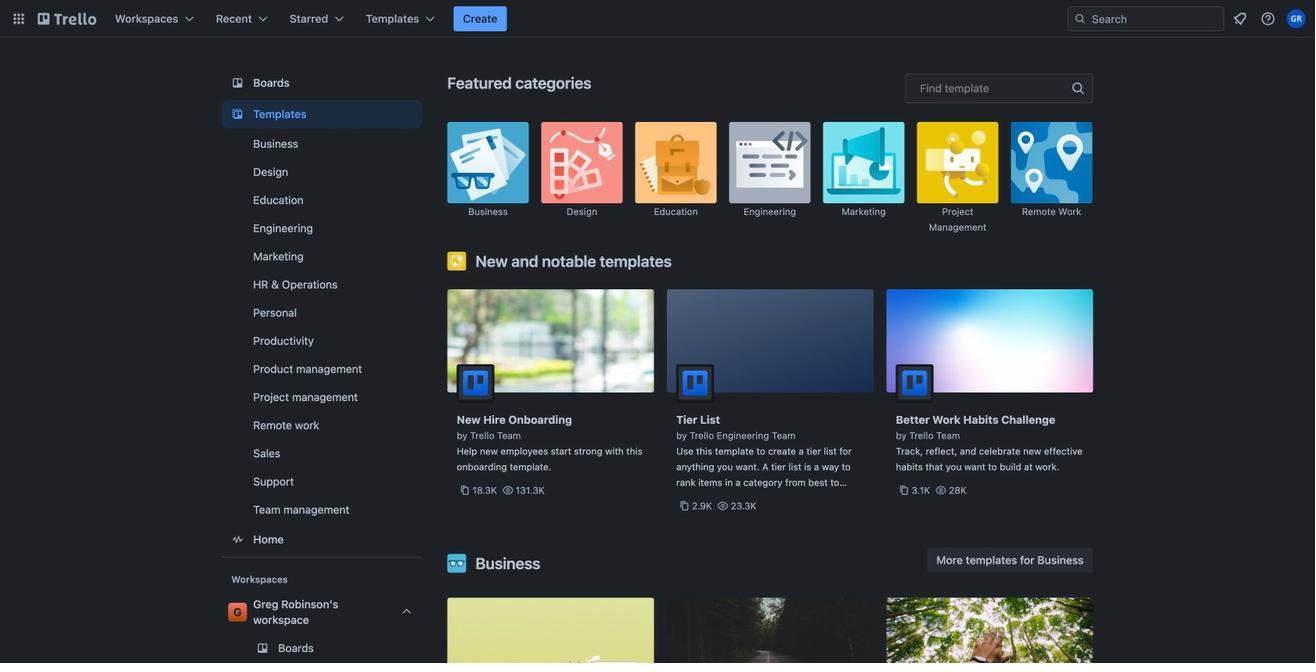 Task type: vqa. For each thing, say whether or not it's contained in the screenshot.
on-
no



Task type: locate. For each thing, give the bounding box(es) containing it.
1 vertical spatial business icon image
[[447, 555, 466, 573]]

1 business icon image from the top
[[447, 122, 529, 204]]

0 vertical spatial business icon image
[[447, 122, 529, 204]]

design icon image
[[541, 122, 623, 204]]

2 business icon image from the top
[[447, 555, 466, 573]]

greg robinson (gregrobinson96) image
[[1287, 9, 1306, 28]]

engineering icon image
[[729, 122, 811, 204]]

trello team image
[[457, 365, 494, 402]]

board image
[[228, 74, 247, 92]]

trello team image
[[896, 365, 933, 402]]

back to home image
[[38, 6, 96, 31]]

trello engineering team image
[[676, 365, 714, 402]]

home image
[[228, 531, 247, 550]]

project management icon image
[[917, 122, 998, 204]]

None field
[[905, 74, 1093, 103]]

search image
[[1074, 13, 1087, 25]]

business icon image
[[447, 122, 529, 204], [447, 555, 466, 573]]



Task type: describe. For each thing, give the bounding box(es) containing it.
Search field
[[1087, 8, 1223, 30]]

remote work icon image
[[1011, 122, 1092, 204]]

education icon image
[[635, 122, 717, 204]]

0 notifications image
[[1231, 9, 1249, 28]]

marketing icon image
[[823, 122, 905, 204]]

template board image
[[228, 105, 247, 124]]

open information menu image
[[1260, 11, 1276, 27]]

primary element
[[0, 0, 1315, 38]]



